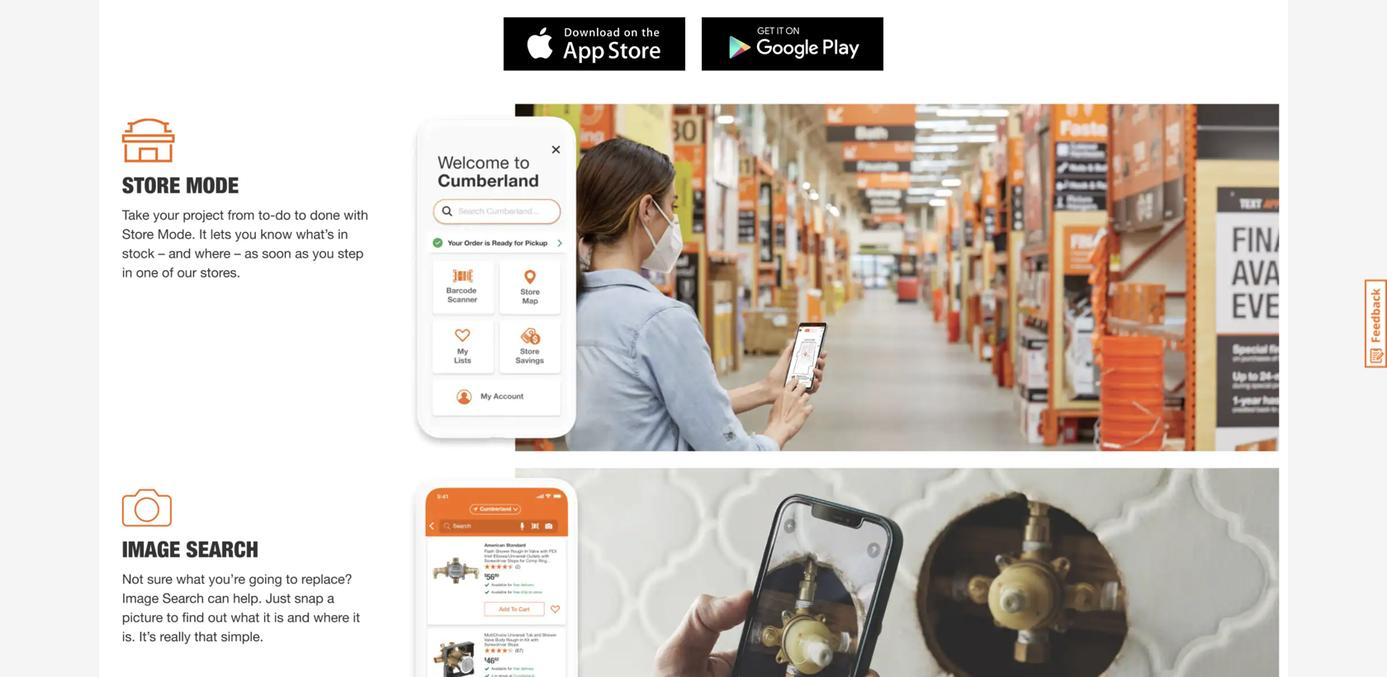 Task type: locate. For each thing, give the bounding box(es) containing it.
 image
[[405, 104, 1280, 451], [405, 468, 1280, 677]]

0 vertical spatial  image
[[405, 104, 1280, 451]]

get it on google play - android image
[[702, 17, 884, 71]]

1 vertical spatial  image
[[405, 468, 1280, 677]]

image search not sure what you're going to replace? image search can help. just snap a picture to find out what it is and where it is. it's really that simple. image
[[107, 468, 388, 677]]



Task type: describe. For each thing, give the bounding box(es) containing it.
1  image from the top
[[405, 104, 1280, 451]]

feedback link image
[[1365, 279, 1387, 368]]

2  image from the top
[[405, 468, 1280, 677]]

download on the app store - iphone image
[[504, 17, 685, 71]]

store mode take your project from to-do to done with store mode. it lets you know what's in stock – and where – as soon as you step in one of our stores. image
[[107, 104, 388, 403]]



Task type: vqa. For each thing, say whether or not it's contained in the screenshot.
available
no



